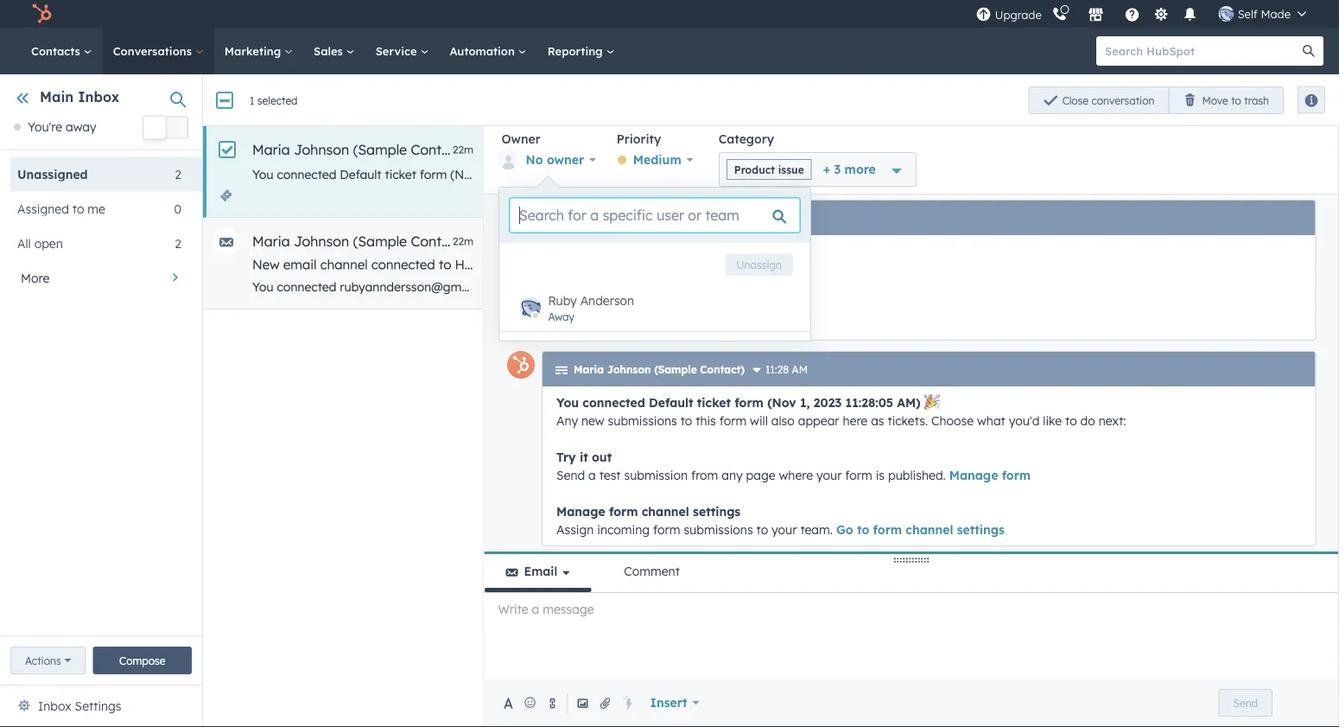 Task type: describe. For each thing, give the bounding box(es) containing it.
trash
[[1245, 94, 1270, 107]]

made
[[1262, 6, 1292, 21]]

issue
[[779, 163, 805, 176]]

compose
[[119, 654, 166, 667]]

here inside you connected default ticket form (nov 1, 2023 11:28:05 am) 🎉 any new submissions to this form will also appear here as tickets. choose what you'd like to do next:
[[843, 413, 868, 428]]

new form channel connected
[[536, 81, 739, 99]]

11:28 for you connected default ticket form (nov 1, 2023 11:28:05 am)
[[766, 363, 789, 376]]

0 vertical spatial inbox
[[78, 88, 120, 105]]

out inside new email channel connected to hubspot you connected rubyanndersson@gmail.com any new emails sent to this address will also appear here. choose what you'd like to do next:  try it out send yourself an email at <a href = 'mailto:ru
[[1067, 279, 1085, 294]]

11:28:05 for any
[[524, 167, 569, 182]]

main
[[40, 88, 74, 105]]

send inside form from maria johnson (sample contact) with subject (no subject) row
[[1225, 167, 1254, 182]]

is inside try it out send a test submission from any page where your form is published. manage form
[[876, 467, 885, 482]]

your inside try it out send a test submission from any page where your form is published. manage form
[[816, 467, 842, 482]]

(sample inside first name: maria last name: johnson (sample contact) email: emailmaria@hubspot.com issue: new form channel connected details: this is a test form submission
[[677, 262, 724, 277]]

open group
[[249, 86, 366, 114]]

away
[[66, 119, 96, 135]]

maria inside email from maria johnson (sample contact) with subject new email channel connected to hubspot row
[[252, 233, 290, 250]]

manage form link
[[949, 467, 1031, 482]]

row group containing maria johnson (sample contact)
[[203, 126, 1340, 309]]

form from maria johnson (sample contact) with subject (no subject) row
[[203, 126, 1340, 218]]

menu containing self made
[[975, 0, 1319, 28]]

toolbar inside main content
[[498, 131, 1325, 187]]

emails
[[558, 279, 595, 294]]

Open button
[[249, 86, 305, 114]]

medium
[[634, 152, 682, 167]]

emailmaria@hubspot.com link
[[594, 280, 754, 295]]

search image
[[1304, 45, 1316, 57]]

try it out send a test submission from any page where your form is published. manage form
[[556, 449, 1031, 482]]

contact) left more info icon
[[700, 212, 745, 225]]

reporting link
[[537, 28, 625, 74]]

a inside row
[[1257, 167, 1265, 182]]

automation link
[[440, 28, 537, 74]]

it inside new email channel connected to hubspot you connected rubyanndersson@gmail.com any new emails sent to this address will also appear here. choose what you'd like to do next:  try it out send yourself an email at <a href = 'mailto:ru
[[1056, 279, 1063, 294]]

marketing link
[[214, 28, 303, 74]]

(nov for any
[[451, 167, 478, 182]]

open
[[264, 93, 290, 106]]

11:28 am for first name: maria
[[766, 212, 808, 225]]

0 horizontal spatial settings
[[693, 504, 741, 519]]

0
[[174, 201, 182, 216]]

service link
[[365, 28, 440, 74]]

send group
[[1219, 689, 1273, 717]]

marketing
[[225, 44, 284, 58]]

any
[[722, 467, 743, 482]]

upgrade
[[996, 8, 1042, 22]]

next: inside new email channel connected to hubspot you connected rubyanndersson@gmail.com any new emails sent to this address will also appear here. choose what you'd like to do next:  try it out send yourself an email at <a href = 'mailto:ru
[[1004, 279, 1032, 294]]

a inside try it out send a test submission from any page where your form is published. manage form
[[588, 467, 596, 482]]

like inside form from maria johnson (sample contact) with subject (no subject) row
[[1085, 167, 1104, 182]]

johnson inside first name: maria last name: johnson (sample contact) email: emailmaria@hubspot.com issue: new form channel connected details: this is a test form submission
[[625, 262, 674, 277]]

away
[[548, 310, 575, 323]]

22m for form from maria johnson (sample contact) with subject (no subject) row
[[453, 143, 474, 156]]

default for you connected default ticket form (nov 1, 2023 11:28:05 am) 🎉 any new submissions to this form will also appear here as tickets. choose what you'd like to do next:
[[649, 395, 693, 410]]

channel for manage form channel settings assign incoming form submissions to your team. go to form channel settings
[[642, 504, 689, 519]]

manage inside try it out send a test submission from any page where your form is published. manage form
[[949, 467, 998, 482]]

main content containing new form channel connected
[[203, 33, 1340, 727]]

all
[[17, 235, 31, 251]]

more
[[21, 270, 50, 285]]

do inside you connected default ticket form (nov 1, 2023 11:28:05 am) 🎉 any new submissions to this form will also appear here as tickets. choose what you'd like to do next:
[[1081, 413, 1096, 428]]

search button
[[1295, 36, 1324, 66]]

try inside form from maria johnson (sample contact) with subject (no subject) row
[[1172, 167, 1189, 182]]

1, for 🎉
[[800, 395, 810, 410]]

priority
[[617, 131, 662, 147]]

emailmaria@hubspot.com
[[594, 280, 754, 295]]

hubspot
[[455, 256, 509, 273]]

address
[[664, 279, 710, 294]]

owner
[[547, 152, 584, 167]]

assigned to me
[[17, 201, 105, 216]]

no
[[526, 152, 543, 167]]

you'd
[[914, 279, 945, 294]]

will inside you connected default ticket form (nov 1, 2023 11:28:05 am) 🎉 any new submissions to this form will also appear here as tickets. choose what you'd like to do next:
[[750, 413, 768, 428]]

href
[[1254, 279, 1277, 294]]

(nov for 🎉
[[767, 395, 796, 410]]

sent
[[598, 279, 622, 294]]

marketplaces button
[[1079, 0, 1115, 28]]

any inside you connected default ticket form (nov 1, 2023 11:28:05 am) 🎉 any new submissions to this form will also appear here as tickets. choose what you'd like to do next:
[[556, 413, 578, 428]]

new form channel connected link
[[536, 81, 759, 100]]

1 vertical spatial settings
[[957, 522, 1005, 537]]

next: inside form from maria johnson (sample contact) with subject (no subject) row
[[1141, 167, 1168, 182]]

connected inside form from maria johnson (sample contact) with subject (no subject) row
[[277, 167, 337, 182]]

new for new email channel connected to hubspot you connected rubyanndersson@gmail.com any new emails sent to this address will also appear here. choose what you'd like to do next:  try it out send yourself an email at <a href = 'mailto:ru
[[252, 256, 280, 273]]

settings
[[75, 699, 121, 714]]

you're away image
[[14, 124, 21, 131]]

will for (nov
[[792, 167, 810, 182]]

any inside form from maria johnson (sample contact) with subject (no subject) row
[[598, 167, 620, 182]]

sales
[[314, 44, 346, 58]]

submissions inside form from maria johnson (sample contact) with subject (no subject) row
[[650, 167, 719, 182]]

more info image
[[752, 366, 762, 376]]

move to trash button
[[1169, 86, 1285, 114]]

tickets. inside you connected default ticket form (nov 1, 2023 11:28:05 am) 🎉 any new submissions to this form will also appear here as tickets. choose what you'd like to do next:
[[888, 413, 928, 428]]

ruby anderson away
[[548, 293, 635, 323]]

self made
[[1239, 6, 1292, 21]]

email:
[[556, 280, 591, 295]]

channel for new email channel connected to hubspot you connected rubyanndersson@gmail.com any new emails sent to this address will also appear here. choose what you'd like to do next:  try it out send yourself an email at <a href = 'mailto:ru
[[320, 256, 368, 273]]

team.
[[800, 522, 833, 537]]

as inside you connected default ticket form (nov 1, 2023 11:28:05 am) 🎉 any new submissions to this form will also appear here as tickets. choose what you'd like to do next:
[[871, 413, 884, 428]]

actions
[[25, 654, 61, 667]]

do inside form from maria johnson (sample contact) with subject (no subject) row
[[1123, 167, 1137, 182]]

new inside new email channel connected to hubspot you connected rubyanndersson@gmail.com any new emails sent to this address will also appear here. choose what you'd like to do next:  try it out send yourself an email at <a href = 'mailto:ru
[[531, 279, 554, 294]]

choose inside form from maria johnson (sample contact) with subject (no subject) row
[[973, 167, 1016, 182]]

like inside you connected default ticket form (nov 1, 2023 11:28:05 am) 🎉 any new submissions to this form will also appear here as tickets. choose what you'd like to do next:
[[1043, 413, 1062, 428]]

new inside you connected default ticket form (nov 1, 2023 11:28:05 am) 🎉 any new submissions to this form will also appear here as tickets. choose what you'd like to do next:
[[581, 413, 604, 428]]

open
[[34, 235, 63, 251]]

this inside you connected default ticket form (nov 1, 2023 11:28:05 am) 🎉 any new submissions to this form will also appear here as tickets. choose what you'd like to do next:
[[696, 413, 716, 428]]

1, for any
[[482, 167, 490, 182]]

ticket for you connected default ticket form (nov 1, 2023 11:28:05 am) 🎉 any new submissions to this form will also appear here as tickets. choose what you'd like to do next:
[[697, 395, 731, 410]]

help button
[[1118, 0, 1148, 28]]

what inside form from maria johnson (sample contact) with subject (no subject) row
[[1019, 167, 1048, 182]]

incoming
[[597, 522, 650, 537]]

this for (nov
[[738, 167, 758, 182]]

22m for email from maria johnson (sample contact) with subject new email channel connected to hubspot row
[[453, 235, 474, 248]]

compose button
[[93, 647, 192, 674]]

no owner
[[526, 152, 584, 167]]

1 selected
[[250, 94, 298, 107]]

self made button
[[1209, 0, 1318, 28]]

contacts link
[[21, 28, 103, 74]]

no owner button
[[498, 147, 596, 173]]

marketplaces image
[[1089, 8, 1105, 23]]

inbox inside inbox settings link
[[38, 699, 71, 714]]

11:28 for first name: maria
[[766, 212, 789, 225]]

=
[[1280, 279, 1287, 294]]

contact) up hubspot
[[411, 233, 468, 250]]

Search HubSpot search field
[[1097, 36, 1309, 66]]

details:
[[556, 316, 598, 331]]

test inside form from maria johnson (sample contact) with subject (no subject) row
[[1268, 167, 1290, 182]]

submission inside first name: maria last name: johnson (sample contact) email: emailmaria@hubspot.com issue: new form channel connected details: this is a test form submission
[[706, 316, 770, 331]]

close conversation button
[[1029, 86, 1170, 114]]

2 for unassigned
[[175, 166, 182, 181]]

maria johnson (sample contact) down "open" 'group'
[[252, 141, 468, 158]]

anderson
[[581, 293, 635, 308]]

main inbox
[[40, 88, 120, 105]]

you for you connected default ticket form (nov 1, 2023 11:28:05 am) any new submissions to this form will also appear here as tickets. choose what you'd like to do next:  try it out  send a test submissi
[[252, 167, 274, 182]]

choose inside new email channel connected to hubspot you connected rubyanndersson@gmail.com any new emails sent to this address will also appear here. choose what you'd like to do next:  try it out send yourself an email at <a href = 'mailto:ru
[[837, 279, 879, 294]]

what inside new email channel connected to hubspot you connected rubyanndersson@gmail.com any new emails sent to this address will also appear here. choose what you'd like to do next:  try it out send yourself an email at <a href = 'mailto:ru
[[883, 279, 911, 294]]

1 vertical spatial name:
[[584, 262, 622, 277]]

connected inside heading
[[667, 81, 739, 99]]

next: inside you connected default ticket form (nov 1, 2023 11:28:05 am) 🎉 any new submissions to this form will also appear here as tickets. choose what you'd like to do next:
[[1099, 413, 1126, 428]]

actions button
[[10, 647, 86, 674]]

inbox settings
[[38, 699, 121, 714]]

new email channel connected to hubspot you connected rubyanndersson@gmail.com any new emails sent to this address will also appear here. choose what you'd like to do next:  try it out send yourself an email at <a href = 'mailto:ru
[[252, 256, 1340, 294]]

2023 for any
[[494, 167, 521, 182]]

try inside try it out send a test submission from any page where your form is published. manage form
[[556, 449, 576, 464]]

at
[[1222, 279, 1234, 294]]

you're
[[28, 119, 62, 135]]

go to form channel settings link
[[836, 522, 1005, 537]]

0 vertical spatial name:
[[585, 243, 622, 258]]

where
[[779, 467, 813, 482]]

1 horizontal spatial email
[[1187, 279, 1219, 294]]

0 vertical spatial it
[[1192, 167, 1200, 182]]

all open
[[17, 235, 63, 251]]

johnson inside form from maria johnson (sample contact) with subject (no subject) row
[[294, 141, 349, 158]]

submissions inside you connected default ticket form (nov 1, 2023 11:28:05 am) 🎉 any new submissions to this form will also appear here as tickets. choose what you'd like to do next:
[[608, 413, 677, 428]]

0 vertical spatial email
[[283, 256, 317, 273]]

test inside first name: maria last name: johnson (sample contact) email: emailmaria@hubspot.com issue: new form channel connected details: this is a test form submission
[[651, 316, 672, 331]]

last
[[556, 262, 581, 277]]

conversations link
[[103, 28, 214, 74]]

group inside new form channel connected heading
[[1263, 86, 1326, 114]]

am for first name: maria
[[792, 212, 808, 225]]

rubyanndersson@gmail.com
[[340, 279, 503, 294]]

category
[[719, 131, 775, 147]]

first
[[556, 243, 581, 258]]

new inside first name: maria last name: johnson (sample contact) email: emailmaria@hubspot.com issue: new form channel connected details: this is a test form submission
[[593, 298, 619, 313]]

also inside you connected default ticket form (nov 1, 2023 11:28:05 am) 🎉 any new submissions to this form will also appear here as tickets. choose what you'd like to do next:
[[771, 413, 795, 428]]

any inside new email channel connected to hubspot you connected rubyanndersson@gmail.com any new emails sent to this address will also appear here. choose what you'd like to do next:  try it out send yourself an email at <a href = 'mailto:ru
[[506, 279, 528, 294]]



Task type: vqa. For each thing, say whether or not it's contained in the screenshot.
'ALSO' in New email channel connected to HubSpot You connected rubyanndersson@gmail.com Any new emails sent to this address will also appear here. Choose what you'd like to do next:  Try it out Send yourself an email at <a href = 'mailto:ru
yes



Task type: locate. For each thing, give the bounding box(es) containing it.
am) for 🎉
[[897, 395, 921, 410]]

submission left "from"
[[624, 467, 688, 482]]

contact) left the owner
[[411, 141, 468, 158]]

out left yourself
[[1067, 279, 1085, 294]]

test
[[1268, 167, 1290, 182], [651, 316, 672, 331], [599, 467, 621, 482]]

insert
[[651, 695, 688, 710]]

product
[[735, 163, 775, 176]]

2 vertical spatial choose
[[932, 413, 974, 428]]

channel up priority on the top of page
[[608, 81, 663, 99]]

0 vertical spatial default
[[340, 167, 382, 182]]

channel up incoming
[[642, 504, 689, 519]]

manage inside manage form channel settings assign incoming form submissions to your team. go to form channel settings
[[556, 504, 605, 519]]

calling icon image
[[1053, 7, 1068, 22]]

0 horizontal spatial 11:28:05
[[524, 167, 569, 182]]

this
[[738, 167, 758, 182], [641, 279, 661, 294], [696, 413, 716, 428]]

connected
[[667, 81, 739, 99], [277, 167, 337, 182], [372, 256, 435, 273], [277, 279, 337, 294], [701, 298, 760, 313], [583, 395, 645, 410]]

1 vertical spatial like
[[949, 279, 967, 294]]

0 vertical spatial a
[[1257, 167, 1265, 182]]

1, inside you connected default ticket form (nov 1, 2023 11:28:05 am) 🎉 any new submissions to this form will also appear here as tickets. choose what you'd like to do next:
[[800, 395, 810, 410]]

maria
[[252, 141, 290, 158], [574, 212, 604, 225], [252, 233, 290, 250], [626, 243, 659, 258], [574, 363, 604, 376]]

appear inside you connected default ticket form (nov 1, 2023 11:28:05 am) 🎉 any new submissions to this form will also appear here as tickets. choose what you'd like to do next:
[[798, 413, 840, 428]]

a left submissi
[[1257, 167, 1265, 182]]

move
[[1203, 94, 1229, 107]]

contact) left more info image
[[700, 363, 745, 376]]

0 vertical spatial out
[[1203, 167, 1222, 182]]

0 horizontal spatial manage
[[556, 504, 605, 519]]

0 vertical spatial here
[[885, 167, 910, 182]]

you connected default ticket form (nov 1, 2023 11:28:05 am) 🎉 any new submissions to this form will also appear here as tickets. choose what you'd like to do next:
[[556, 395, 1126, 428]]

<a
[[1237, 279, 1251, 294]]

0 vertical spatial 1,
[[482, 167, 490, 182]]

you'd down close
[[1051, 167, 1082, 182]]

form
[[571, 81, 604, 99], [420, 167, 447, 182], [761, 167, 789, 182], [622, 298, 649, 313], [676, 316, 703, 331], [735, 395, 764, 410], [719, 413, 747, 428], [845, 467, 873, 482], [1002, 467, 1031, 482], [609, 504, 638, 519], [653, 522, 680, 537], [873, 522, 902, 537]]

comment button
[[603, 554, 702, 592]]

2 horizontal spatial will
[[792, 167, 810, 182]]

default for you connected default ticket form (nov 1, 2023 11:28:05 am) any new submissions to this form will also appear here as tickets. choose what you'd like to do next:  try it out  send a test submissi
[[340, 167, 382, 182]]

1 horizontal spatial submission
[[706, 316, 770, 331]]

0 vertical spatial do
[[1123, 167, 1137, 182]]

here inside form from maria johnson (sample contact) with subject (no subject) row
[[885, 167, 910, 182]]

your left team.
[[772, 522, 797, 537]]

am right more info image
[[792, 363, 808, 376]]

group
[[1263, 86, 1326, 114], [1029, 86, 1285, 114]]

out up incoming
[[592, 449, 612, 464]]

from
[[691, 467, 718, 482]]

out inside try it out send a test submission from any page where your form is published. manage form
[[592, 449, 612, 464]]

is inside first name: maria last name: johnson (sample contact) email: emailmaria@hubspot.com issue: new form channel connected details: this is a test form submission
[[628, 316, 637, 331]]

will right address
[[713, 279, 731, 294]]

you'd inside form from maria johnson (sample contact) with subject (no subject) row
[[1051, 167, 1082, 182]]

2023 inside you connected default ticket form (nov 1, 2023 11:28:05 am) 🎉 any new submissions to this form will also appear here as tickets. choose what you'd like to do next:
[[814, 395, 842, 410]]

manage
[[949, 467, 998, 482], [556, 504, 605, 519]]

automation
[[450, 44, 518, 58]]

inbox left settings
[[38, 699, 71, 714]]

unassigned
[[17, 166, 88, 181]]

email from maria johnson (sample contact) with subject new email channel connected to hubspot row
[[203, 218, 1340, 309]]

this for hubspot
[[641, 279, 661, 294]]

this down 'category'
[[738, 167, 758, 182]]

2 horizontal spatial try
[[1172, 167, 1189, 182]]

2 vertical spatial will
[[750, 413, 768, 428]]

maria johnson (sample contact) up rubyanndersson@gmail.com
[[252, 233, 468, 250]]

1 horizontal spatial (nov
[[767, 395, 796, 410]]

0 vertical spatial try
[[1172, 167, 1189, 182]]

channel
[[608, 81, 663, 99], [320, 256, 368, 273], [653, 298, 697, 313], [642, 504, 689, 519], [906, 522, 953, 537]]

0 vertical spatial new
[[623, 167, 646, 182]]

new inside popup button
[[1216, 93, 1238, 106]]

0 horizontal spatial email
[[283, 256, 317, 273]]

ticket inside form from maria johnson (sample contact) with subject (no subject) row
[[385, 167, 417, 182]]

first name: maria last name: johnson (sample contact) email: emailmaria@hubspot.com issue: new form channel connected details: this is a test form submission
[[556, 243, 777, 331]]

0 vertical spatial (nov
[[451, 167, 478, 182]]

1 22m from the top
[[453, 143, 474, 156]]

am) inside you connected default ticket form (nov 1, 2023 11:28:05 am) 🎉 any new submissions to this form will also appear here as tickets. choose what you'd like to do next:
[[897, 395, 921, 410]]

manage right 'published.'
[[949, 467, 998, 482]]

you're away
[[28, 119, 96, 135]]

1 vertical spatial this
[[641, 279, 661, 294]]

11:28 am for you connected default ticket form (nov 1, 2023 11:28:05 am)
[[766, 363, 808, 376]]

what inside you connected default ticket form (nov 1, 2023 11:28:05 am) 🎉 any new submissions to this form will also appear here as tickets. choose what you'd like to do next:
[[977, 413, 1006, 428]]

2 vertical spatial new
[[581, 413, 604, 428]]

11:28 right more info icon
[[766, 212, 789, 225]]

submissions inside manage form channel settings assign incoming form submissions to your team. go to form channel settings
[[684, 522, 753, 537]]

also for (nov
[[813, 167, 837, 182]]

+ 3 more button
[[812, 152, 888, 187]]

22m inside form from maria johnson (sample contact) with subject (no subject) row
[[453, 143, 474, 156]]

1 11:28 from the top
[[766, 212, 789, 225]]

2 vertical spatial next:
[[1099, 413, 1126, 428]]

you for you connected default ticket form (nov 1, 2023 11:28:05 am) 🎉 any new submissions to this form will also appear here as tickets. choose what you'd like to do next:
[[556, 395, 579, 410]]

try inside new email channel connected to hubspot you connected rubyanndersson@gmail.com any new emails sent to this address will also appear here. choose what you'd like to do next:  try it out send yourself an email at <a href = 'mailto:ru
[[1035, 279, 1052, 294]]

submission inside try it out send a test submission from any page where your form is published. manage form
[[624, 467, 688, 482]]

do inside new email channel connected to hubspot you connected rubyanndersson@gmail.com any new emails sent to this address will also appear here. choose what you'd like to do next:  try it out send yourself an email at <a href = 'mailto:ru
[[986, 279, 1001, 294]]

1, inside form from maria johnson (sample contact) with subject (no subject) row
[[482, 167, 490, 182]]

ticket for you connected default ticket form (nov 1, 2023 11:28:05 am) any new submissions to this form will also appear here as tickets. choose what you'd like to do next:  try it out  send a test submissi
[[385, 167, 417, 182]]

1 2 from the top
[[175, 166, 182, 181]]

1 horizontal spatial as
[[913, 167, 926, 182]]

22m left the owner
[[453, 143, 474, 156]]

0 vertical spatial 2023
[[494, 167, 521, 182]]

new button
[[1201, 86, 1263, 114]]

appear inside new email channel connected to hubspot you connected rubyanndersson@gmail.com any new emails sent to this address will also appear here. choose what you'd like to do next:  try it out send yourself an email at <a href = 'mailto:ru
[[761, 279, 802, 294]]

am) right no
[[572, 167, 595, 182]]

am) left 🎉
[[897, 395, 921, 410]]

will for hubspot
[[713, 279, 731, 294]]

channel inside heading
[[608, 81, 663, 99]]

1 horizontal spatial your
[[816, 467, 842, 482]]

go
[[836, 522, 853, 537]]

2 vertical spatial like
[[1043, 413, 1062, 428]]

1 horizontal spatial what
[[977, 413, 1006, 428]]

1 horizontal spatial here
[[885, 167, 910, 182]]

also inside form from maria johnson (sample contact) with subject (no subject) row
[[813, 167, 837, 182]]

new inside new email channel connected to hubspot you connected rubyanndersson@gmail.com any new emails sent to this address will also appear here. choose what you'd like to do next:  try it out send yourself an email at <a href = 'mailto:ru
[[252, 256, 280, 273]]

notifications image
[[1183, 8, 1199, 23]]

test down emailmaria@hubspot.com link
[[651, 316, 672, 331]]

0 vertical spatial choose
[[973, 167, 1016, 182]]

it inside try it out send a test submission from any page where your form is published. manage form
[[580, 449, 588, 464]]

issue:
[[556, 298, 590, 313]]

here right more at the right
[[885, 167, 910, 182]]

2 horizontal spatial any
[[598, 167, 620, 182]]

0 horizontal spatial am)
[[572, 167, 595, 182]]

1 vertical spatial try
[[1035, 279, 1052, 294]]

2 down 0
[[175, 235, 182, 251]]

medium button
[[617, 149, 705, 169]]

channel up rubyanndersson@gmail.com
[[320, 256, 368, 273]]

appear for (nov
[[840, 167, 881, 182]]

owner
[[502, 131, 541, 147]]

more
[[845, 162, 876, 177]]

appear right the '+'
[[840, 167, 881, 182]]

1 am from the top
[[792, 212, 808, 225]]

ruby anderson image
[[1220, 6, 1235, 22]]

1 vertical spatial email
[[1187, 279, 1219, 294]]

1 vertical spatial am)
[[897, 395, 921, 410]]

1 horizontal spatial will
[[750, 413, 768, 428]]

you inside new email channel connected to hubspot you connected rubyanndersson@gmail.com any new emails sent to this address will also appear here. choose what you'd like to do next:  try it out send yourself an email at <a href = 'mailto:ru
[[252, 279, 274, 294]]

here
[[885, 167, 910, 182], [843, 413, 868, 428]]

a inside first name: maria last name: johnson (sample contact) email: emailmaria@hubspot.com issue: new form channel connected details: this is a test form submission
[[640, 316, 648, 331]]

11:28 am right more info icon
[[766, 212, 808, 225]]

0 horizontal spatial (nov
[[451, 167, 478, 182]]

also
[[813, 167, 837, 182], [734, 279, 758, 294], [771, 413, 795, 428]]

unassign
[[737, 258, 782, 271]]

ruby anderson list box
[[500, 243, 811, 341]]

is left 'published.'
[[876, 467, 885, 482]]

appear
[[840, 167, 881, 182], [761, 279, 802, 294], [798, 413, 840, 428]]

group containing close conversation
[[1029, 86, 1285, 114]]

test inside try it out send a test submission from any page where your form is published. manage form
[[599, 467, 621, 482]]

published.
[[888, 467, 946, 482]]

am) inside form from maria johnson (sample contact) with subject (no subject) row
[[572, 167, 595, 182]]

inbox up away
[[78, 88, 120, 105]]

submissions
[[650, 167, 719, 182], [608, 413, 677, 428], [684, 522, 753, 537]]

settings image
[[1154, 7, 1170, 23]]

test left submissi
[[1268, 167, 1290, 182]]

2 horizontal spatial out
[[1203, 167, 1222, 182]]

1 vertical spatial a
[[640, 316, 648, 331]]

main content
[[203, 33, 1340, 727]]

11:28 right more info image
[[766, 363, 789, 376]]

None button
[[304, 86, 366, 114]]

sales link
[[303, 28, 365, 74]]

2 horizontal spatial like
[[1085, 167, 1104, 182]]

2 11:28 from the top
[[766, 363, 789, 376]]

will inside new email channel connected to hubspot you connected rubyanndersson@gmail.com any new emails sent to this address will also appear here. choose what you'd like to do next:  try it out send yourself an email at <a href = 'mailto:ru
[[713, 279, 731, 294]]

out down "move"
[[1203, 167, 1222, 182]]

do
[[1123, 167, 1137, 182], [986, 279, 1001, 294], [1081, 413, 1096, 428]]

help image
[[1125, 8, 1141, 23]]

1 vertical spatial any
[[506, 279, 528, 294]]

0 vertical spatial your
[[816, 467, 842, 482]]

ruby
[[548, 293, 577, 308]]

me
[[88, 201, 105, 216]]

11:28
[[766, 212, 789, 225], [766, 363, 789, 376]]

connected inside you connected default ticket form (nov 1, 2023 11:28:05 am) 🎉 any new submissions to this form will also appear here as tickets. choose what you'd like to do next:
[[583, 395, 645, 410]]

1, up try it out send a test submission from any page where your form is published. manage form
[[800, 395, 810, 410]]

new inside form from maria johnson (sample contact) with subject (no subject) row
[[623, 167, 646, 182]]

ticket inside you connected default ticket form (nov 1, 2023 11:28:05 am) 🎉 any new submissions to this form will also appear here as tickets. choose what you'd like to do next:
[[697, 395, 731, 410]]

your
[[816, 467, 842, 482], [772, 522, 797, 537]]

2023
[[494, 167, 521, 182], [814, 395, 842, 410]]

0 vertical spatial ticket
[[385, 167, 417, 182]]

(nov up try it out send a test submission from any page where your form is published. manage form
[[767, 395, 796, 410]]

calling icon button
[[1046, 2, 1075, 25]]

0 horizontal spatial do
[[986, 279, 1001, 294]]

0 horizontal spatial submission
[[624, 467, 688, 482]]

0 vertical spatial tickets.
[[930, 167, 970, 182]]

conversations
[[113, 44, 195, 58]]

channel for new form channel connected
[[608, 81, 663, 99]]

you'd inside you connected default ticket form (nov 1, 2023 11:28:05 am) 🎉 any new submissions to this form will also appear here as tickets. choose what you'd like to do next:
[[1009, 413, 1040, 428]]

am for you connected default ticket form (nov 1, 2023 11:28:05 am)
[[792, 363, 808, 376]]

2 vertical spatial try
[[556, 449, 576, 464]]

to inside button
[[1232, 94, 1242, 107]]

your inside manage form channel settings assign incoming form submissions to your team. go to form channel settings
[[772, 522, 797, 537]]

channel inside new email channel connected to hubspot you connected rubyanndersson@gmail.com any new emails sent to this address will also appear here. choose what you'd like to do next:  try it out send yourself an email at <a href = 'mailto:ru
[[320, 256, 368, 273]]

1 vertical spatial 11:28:05
[[846, 395, 893, 410]]

2 am from the top
[[792, 363, 808, 376]]

1 vertical spatial your
[[772, 522, 797, 537]]

send inside button
[[1234, 696, 1259, 709]]

manage up assign
[[556, 504, 605, 519]]

new for new
[[1216, 93, 1238, 106]]

1 vertical spatial it
[[1056, 279, 1063, 294]]

test up incoming
[[599, 467, 621, 482]]

to
[[1232, 94, 1242, 107], [722, 167, 734, 182], [1107, 167, 1119, 182], [72, 201, 84, 216], [439, 256, 452, 273], [625, 279, 637, 294], [971, 279, 983, 294], [681, 413, 692, 428], [1066, 413, 1077, 428], [756, 522, 768, 537], [857, 522, 870, 537]]

maria inside first name: maria last name: johnson (sample contact) email: emailmaria@hubspot.com issue: new form channel connected details: this is a test form submission
[[626, 243, 659, 258]]

(nov inside you connected default ticket form (nov 1, 2023 11:28:05 am) 🎉 any new submissions to this form will also appear here as tickets. choose what you'd like to do next:
[[767, 395, 796, 410]]

appear up try it out send a test submission from any page where your form is published. manage form
[[798, 413, 840, 428]]

22m up hubspot
[[453, 235, 474, 248]]

maria johnson (sample contact) down this
[[574, 363, 745, 376]]

your right where
[[816, 467, 842, 482]]

1 horizontal spatial you'd
[[1051, 167, 1082, 182]]

yourself
[[1121, 279, 1166, 294]]

send inside try it out send a test submission from any page where your form is published. manage form
[[556, 467, 585, 482]]

reporting
[[548, 44, 606, 58]]

1 vertical spatial here
[[843, 413, 868, 428]]

1,
[[482, 167, 490, 182], [800, 395, 810, 410]]

out
[[1203, 167, 1222, 182], [1067, 279, 1085, 294], [592, 449, 612, 464]]

1 horizontal spatial am)
[[897, 395, 921, 410]]

maria johnson (sample contact) down medium
[[574, 212, 745, 225]]

this left address
[[641, 279, 661, 294]]

1, left no
[[482, 167, 490, 182]]

1 horizontal spatial like
[[1043, 413, 1062, 428]]

choose
[[973, 167, 1016, 182], [837, 279, 879, 294], [932, 413, 974, 428]]

tickets. inside form from maria johnson (sample contact) with subject (no subject) row
[[930, 167, 970, 182]]

this inside new email channel connected to hubspot you connected rubyanndersson@gmail.com any new emails sent to this address will also appear here. choose what you'd like to do next:  try it out send yourself an email at <a href = 'mailto:ru
[[641, 279, 661, 294]]

email
[[524, 564, 558, 579]]

service
[[376, 44, 421, 58]]

1 vertical spatial manage
[[556, 504, 605, 519]]

conversation
[[1092, 94, 1155, 107]]

2023 for 🎉
[[814, 395, 842, 410]]

1 horizontal spatial try
[[1035, 279, 1052, 294]]

upgrade image
[[977, 7, 992, 23]]

0 vertical spatial as
[[913, 167, 926, 182]]

0 horizontal spatial this
[[641, 279, 661, 294]]

name:
[[585, 243, 622, 258], [584, 262, 622, 277]]

assign
[[556, 522, 594, 537]]

2 2 from the top
[[175, 235, 182, 251]]

like inside new email channel connected to hubspot you connected rubyanndersson@gmail.com any new emails sent to this address will also appear here. choose what you'd like to do next:  try it out send yourself an email at <a href = 'mailto:ru
[[949, 279, 967, 294]]

appear for hubspot
[[761, 279, 802, 294]]

1 horizontal spatial test
[[651, 316, 672, 331]]

2 vertical spatial this
[[696, 413, 716, 428]]

a
[[1257, 167, 1265, 182], [640, 316, 648, 331], [588, 467, 596, 482]]

group down 'search' button
[[1263, 86, 1326, 114]]

toolbar
[[498, 131, 1325, 187]]

send inside new email channel connected to hubspot you connected rubyanndersson@gmail.com any new emails sent to this address will also appear here. choose what you'd like to do next:  try it out send yourself an email at <a href = 'mailto:ru
[[1089, 279, 1118, 294]]

Search for a specific user or team search field
[[510, 198, 801, 233]]

it down move to trash button
[[1192, 167, 1200, 182]]

choose inside you connected default ticket form (nov 1, 2023 11:28:05 am) 🎉 any new submissions to this form will also appear here as tickets. choose what you'd like to do next:
[[932, 413, 974, 428]]

0 vertical spatial like
[[1085, 167, 1104, 182]]

11:28:05 left 🎉
[[846, 395, 893, 410]]

2023 up try it out send a test submission from any page where your form is published. manage form
[[814, 395, 842, 410]]

comment
[[624, 564, 680, 579]]

1 vertical spatial appear
[[761, 279, 802, 294]]

11:28:05 for 🎉
[[846, 395, 893, 410]]

0 vertical spatial any
[[598, 167, 620, 182]]

1 vertical spatial 1,
[[800, 395, 810, 410]]

hubspot link
[[21, 3, 65, 24]]

2 horizontal spatial it
[[1192, 167, 1200, 182]]

am) for any
[[572, 167, 595, 182]]

it left yourself
[[1056, 279, 1063, 294]]

1 horizontal spatial 2023
[[814, 395, 842, 410]]

name: up sent
[[584, 262, 622, 277]]

unassign button
[[726, 253, 794, 276]]

0 horizontal spatial what
[[883, 279, 911, 294]]

group down search hubspot search box
[[1029, 86, 1285, 114]]

also inside new email channel connected to hubspot you connected rubyanndersson@gmail.com any new emails sent to this address will also appear here. choose what you'd like to do next:  try it out send yourself an email at <a href = 'mailto:ru
[[734, 279, 758, 294]]

appear inside form from maria johnson (sample contact) with subject (no subject) row
[[840, 167, 881, 182]]

0 vertical spatial 2
[[175, 166, 182, 181]]

1 11:28 am from the top
[[766, 212, 808, 225]]

contact) inside first name: maria last name: johnson (sample contact) email: emailmaria@hubspot.com issue: new form channel connected details: this is a test form submission
[[727, 262, 777, 277]]

menu
[[975, 0, 1319, 28]]

2 vertical spatial any
[[556, 413, 578, 428]]

here up try it out send a test submission from any page where your form is published. manage form
[[843, 413, 868, 428]]

row group
[[203, 126, 1340, 309]]

1 vertical spatial you
[[252, 279, 274, 294]]

channel inside first name: maria last name: johnson (sample contact) email: emailmaria@hubspot.com issue: new form channel connected details: this is a test form submission
[[653, 298, 697, 313]]

11:28 am
[[766, 212, 808, 225], [766, 363, 808, 376]]

product issue
[[735, 163, 805, 176]]

settings down "from"
[[693, 504, 741, 519]]

ticket
[[385, 167, 417, 182], [697, 395, 731, 410]]

11:28:05 inside you connected default ticket form (nov 1, 2023 11:28:05 am) 🎉 any new submissions to this form will also appear here as tickets. choose what you'd like to do next:
[[846, 395, 893, 410]]

1 horizontal spatial it
[[1056, 279, 1063, 294]]

out inside form from maria johnson (sample contact) with subject (no subject) row
[[1203, 167, 1222, 182]]

0 horizontal spatial your
[[772, 522, 797, 537]]

email
[[283, 256, 317, 273], [1187, 279, 1219, 294]]

+ 3 more
[[824, 162, 876, 177]]

channel down 'published.'
[[906, 522, 953, 537]]

11:28 am right more info image
[[766, 363, 808, 376]]

notifications button
[[1176, 0, 1206, 28]]

a right this
[[640, 316, 648, 331]]

1 vertical spatial submissions
[[608, 413, 677, 428]]

2 11:28 am from the top
[[766, 363, 808, 376]]

contact) down more info icon
[[727, 262, 777, 277]]

2 22m from the top
[[453, 235, 474, 248]]

toolbar containing owner
[[498, 131, 1325, 187]]

1 vertical spatial 2023
[[814, 395, 842, 410]]

will down more info image
[[750, 413, 768, 428]]

contact)
[[411, 141, 468, 158], [700, 212, 745, 225], [411, 233, 468, 250], [727, 262, 777, 277], [700, 363, 745, 376]]

'mailto:ru
[[1291, 279, 1340, 294]]

settings down manage form link at the right of the page
[[957, 522, 1005, 537]]

form inside heading
[[571, 81, 604, 99]]

2 vertical spatial you
[[556, 395, 579, 410]]

tickets. down 🎉
[[888, 413, 928, 428]]

1 horizontal spatial default
[[649, 395, 693, 410]]

you inside form from maria johnson (sample contact) with subject (no subject) row
[[252, 167, 274, 182]]

contacts
[[31, 44, 84, 58]]

like
[[1085, 167, 1104, 182], [949, 279, 967, 294], [1043, 413, 1062, 428]]

connected inside first name: maria last name: johnson (sample contact) email: emailmaria@hubspot.com issue: new form channel connected details: this is a test form submission
[[701, 298, 760, 313]]

a up assign
[[588, 467, 596, 482]]

1 vertical spatial 22m
[[453, 235, 474, 248]]

maria inside form from maria johnson (sample contact) with subject (no subject) row
[[252, 141, 290, 158]]

move to trash
[[1203, 94, 1270, 107]]

1 horizontal spatial 1,
[[800, 395, 810, 410]]

name: right first
[[585, 243, 622, 258]]

11:28:05 down the owner
[[524, 167, 569, 182]]

tickets. down new form channel connected heading
[[930, 167, 970, 182]]

you inside you connected default ticket form (nov 1, 2023 11:28:05 am) 🎉 any new submissions to this form will also appear here as tickets. choose what you'd like to do next:
[[556, 395, 579, 410]]

2 up 0
[[175, 166, 182, 181]]

channel down emailmaria@hubspot.com link
[[653, 298, 697, 313]]

22m inside email from maria johnson (sample contact) with subject new email channel connected to hubspot row
[[453, 235, 474, 248]]

0 vertical spatial am
[[792, 212, 808, 225]]

1 horizontal spatial manage
[[949, 467, 998, 482]]

0 horizontal spatial is
[[628, 316, 637, 331]]

1 horizontal spatial also
[[771, 413, 795, 428]]

2023 left no
[[494, 167, 521, 182]]

1
[[250, 94, 255, 107]]

1 horizontal spatial inbox
[[78, 88, 120, 105]]

default inside you connected default ticket form (nov 1, 2023 11:28:05 am) 🎉 any new submissions to this form will also appear here as tickets. choose what you'd like to do next:
[[649, 395, 693, 410]]

1 vertical spatial new
[[531, 279, 554, 294]]

this inside form from maria johnson (sample contact) with subject (no subject) row
[[738, 167, 758, 182]]

🎉
[[924, 395, 936, 410]]

johnson inside email from maria johnson (sample contact) with subject new email channel connected to hubspot row
[[294, 233, 349, 250]]

will left the '+'
[[792, 167, 810, 182]]

0 vertical spatial manage
[[949, 467, 998, 482]]

settings link
[[1151, 5, 1173, 23]]

this up "from"
[[696, 413, 716, 428]]

you
[[252, 167, 274, 182], [252, 279, 274, 294], [556, 395, 579, 410]]

appear down the unassign
[[761, 279, 802, 294]]

submission
[[706, 316, 770, 331], [624, 467, 688, 482]]

hubspot image
[[31, 3, 52, 24]]

1 vertical spatial out
[[1067, 279, 1085, 294]]

2
[[175, 166, 182, 181], [175, 235, 182, 251]]

0 horizontal spatial also
[[734, 279, 758, 294]]

1 vertical spatial inbox
[[38, 699, 71, 714]]

also for hubspot
[[734, 279, 758, 294]]

(nov inside form from maria johnson (sample contact) with subject (no subject) row
[[451, 167, 478, 182]]

2 horizontal spatial also
[[813, 167, 837, 182]]

0 horizontal spatial you'd
[[1009, 413, 1040, 428]]

0 horizontal spatial tickets.
[[888, 413, 928, 428]]

2 for all open
[[175, 235, 182, 251]]

1 vertical spatial do
[[986, 279, 1001, 294]]

as inside form from maria johnson (sample contact) with subject (no subject) row
[[913, 167, 926, 182]]

+
[[824, 162, 831, 177]]

1 horizontal spatial a
[[640, 316, 648, 331]]

is right this
[[628, 316, 637, 331]]

(sample
[[353, 141, 407, 158], [654, 212, 697, 225], [353, 233, 407, 250], [677, 262, 724, 277], [654, 363, 697, 376]]

default inside form from maria johnson (sample contact) with subject (no subject) row
[[340, 167, 382, 182]]

am right more info icon
[[792, 212, 808, 225]]

it up assign
[[580, 449, 588, 464]]

1 vertical spatial tickets.
[[888, 413, 928, 428]]

submission up more info image
[[706, 316, 770, 331]]

new for new form channel connected
[[536, 81, 567, 99]]

(nov left no
[[451, 167, 478, 182]]

you'd up manage form link at the right of the page
[[1009, 413, 1040, 428]]

0 horizontal spatial inbox
[[38, 699, 71, 714]]

new form channel connected heading
[[485, 74, 1340, 126]]

more info image
[[752, 214, 762, 225]]

0 horizontal spatial ticket
[[385, 167, 417, 182]]



